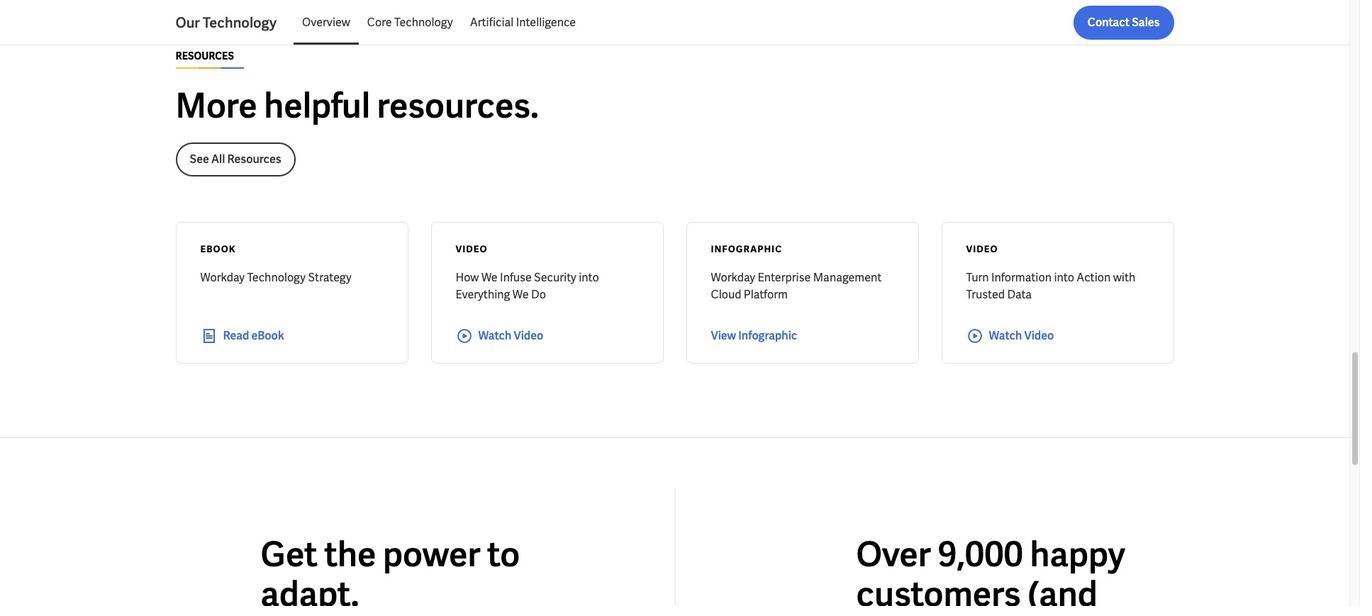 Task type: describe. For each thing, give the bounding box(es) containing it.
technology for workday
[[247, 271, 306, 285]]

artificial
[[470, 15, 514, 30]]

watch video button for data
[[967, 328, 1150, 345]]

into inside turn information into action with trusted data
[[1055, 271, 1075, 285]]

read
[[223, 329, 249, 344]]

how
[[456, 271, 479, 285]]

enterprise
[[758, 271, 811, 285]]

1 vertical spatial we
[[513, 288, 529, 302]]

core
[[367, 15, 392, 30]]

video down do
[[514, 329, 544, 344]]

list containing overview
[[294, 6, 1175, 40]]

more helpful resources.
[[176, 84, 539, 128]]

all
[[211, 152, 225, 167]]

overview link
[[294, 6, 359, 40]]

read ebook
[[223, 329, 284, 344]]

security
[[534, 271, 577, 285]]

see all resources link
[[176, 143, 296, 177]]

over 9,000 happy customers (an
[[857, 533, 1126, 607]]

our technology link
[[176, 13, 294, 33]]

resources
[[227, 152, 282, 167]]

overview
[[302, 15, 350, 30]]

workday technology strategy
[[200, 271, 352, 285]]

contact sales
[[1088, 15, 1160, 30]]

contact
[[1088, 15, 1130, 30]]

technology for core
[[395, 15, 453, 30]]

core technology
[[367, 15, 453, 30]]

strategy
[[308, 271, 352, 285]]

artificial intelligence
[[470, 15, 576, 30]]

view
[[711, 329, 736, 344]]

turn information into action with trusted data
[[967, 271, 1136, 302]]

our technology
[[176, 13, 277, 32]]

menu containing overview
[[294, 6, 585, 40]]

0 horizontal spatial we
[[482, 271, 498, 285]]

read ebook button
[[200, 328, 383, 345]]

the
[[324, 533, 376, 577]]

watch video for data
[[989, 329, 1055, 344]]

9,000
[[938, 533, 1024, 577]]

artificial intelligence link
[[462, 6, 585, 40]]

more
[[176, 84, 257, 128]]

with
[[1114, 271, 1136, 285]]

infographic inside button
[[739, 329, 798, 344]]

see all resources
[[190, 152, 282, 167]]

ebook inside button
[[251, 329, 284, 344]]

resources.
[[377, 84, 539, 128]]

0 horizontal spatial ebook
[[200, 244, 236, 256]]

management
[[814, 271, 882, 285]]

sales
[[1133, 15, 1160, 30]]

0 vertical spatial infographic
[[711, 244, 783, 256]]

get
[[261, 533, 318, 577]]

resources
[[176, 50, 234, 63]]



Task type: vqa. For each thing, say whether or not it's contained in the screenshot.


Task type: locate. For each thing, give the bounding box(es) containing it.
watch
[[479, 329, 512, 344], [989, 329, 1023, 344]]

watch for everything
[[479, 329, 512, 344]]

trusted
[[967, 288, 1005, 302]]

1 horizontal spatial we
[[513, 288, 529, 302]]

workday for workday technology strategy
[[200, 271, 245, 285]]

contact sales link
[[1074, 6, 1175, 40]]

how we infuse security into everything we do
[[456, 271, 599, 302]]

everything
[[456, 288, 510, 302]]

action
[[1077, 271, 1111, 285]]

watch video button down do
[[456, 328, 639, 345]]

1 watch from the left
[[479, 329, 512, 344]]

workday inside workday enterprise management cloud platform
[[711, 271, 756, 285]]

1 horizontal spatial ebook
[[251, 329, 284, 344]]

intelligence
[[516, 15, 576, 30]]

view infographic
[[711, 329, 798, 344]]

1 watch video button from the left
[[456, 328, 639, 345]]

decorative image
[[601, 0, 1175, 4]]

watch video down do
[[479, 329, 544, 344]]

adapt.
[[261, 573, 359, 607]]

video down data
[[1025, 329, 1055, 344]]

2 watch from the left
[[989, 329, 1023, 344]]

watch video down data
[[989, 329, 1055, 344]]

2 watch video button from the left
[[967, 328, 1150, 345]]

0 horizontal spatial watch video
[[479, 329, 544, 344]]

infographic down platform at the right top
[[739, 329, 798, 344]]

2 into from the left
[[1055, 271, 1075, 285]]

watch video button down turn information into action with trusted data
[[967, 328, 1150, 345]]

ebook up workday technology strategy
[[200, 244, 236, 256]]

power
[[383, 533, 481, 577]]

watch video button for we
[[456, 328, 639, 345]]

infuse
[[500, 271, 532, 285]]

view infographic button
[[711, 328, 894, 345]]

watch down everything
[[479, 329, 512, 344]]

customers
[[857, 573, 1021, 607]]

into left action
[[1055, 271, 1075, 285]]

0 vertical spatial we
[[482, 271, 498, 285]]

technology left strategy
[[247, 271, 306, 285]]

get the power to adapt.
[[261, 533, 520, 607]]

happy
[[1031, 533, 1126, 577]]

cloud
[[711, 288, 742, 302]]

watch video for we
[[479, 329, 544, 344]]

ebook right read
[[251, 329, 284, 344]]

ebook
[[200, 244, 236, 256], [251, 329, 284, 344]]

2 watch video from the left
[[989, 329, 1055, 344]]

watch video
[[479, 329, 544, 344], [989, 329, 1055, 344]]

core technology link
[[359, 6, 462, 40]]

watch video button
[[456, 328, 639, 345], [967, 328, 1150, 345]]

technology inside "link"
[[395, 15, 453, 30]]

workday up cloud at the right
[[711, 271, 756, 285]]

platform
[[744, 288, 788, 302]]

infographic
[[711, 244, 783, 256], [739, 329, 798, 344]]

into right security
[[579, 271, 599, 285]]

we down infuse
[[513, 288, 529, 302]]

1 horizontal spatial watch video button
[[967, 328, 1150, 345]]

see
[[190, 152, 209, 167]]

1 watch video from the left
[[479, 329, 544, 344]]

information
[[992, 271, 1052, 285]]

infographic up enterprise
[[711, 244, 783, 256]]

menu
[[294, 6, 585, 40]]

0 horizontal spatial watch
[[479, 329, 512, 344]]

workday
[[200, 271, 245, 285], [711, 271, 756, 285]]

workday up read
[[200, 271, 245, 285]]

over
[[857, 533, 931, 577]]

0 horizontal spatial workday
[[200, 271, 245, 285]]

to
[[487, 533, 520, 577]]

we
[[482, 271, 498, 285], [513, 288, 529, 302]]

our
[[176, 13, 200, 32]]

video
[[456, 244, 488, 256], [967, 244, 999, 256], [514, 329, 544, 344], [1025, 329, 1055, 344]]

watch for trusted
[[989, 329, 1023, 344]]

1 workday from the left
[[200, 271, 245, 285]]

2 workday from the left
[[711, 271, 756, 285]]

data
[[1008, 288, 1032, 302]]

0 horizontal spatial watch video button
[[456, 328, 639, 345]]

1 horizontal spatial into
[[1055, 271, 1075, 285]]

1 horizontal spatial watch video
[[989, 329, 1055, 344]]

into
[[579, 271, 599, 285], [1055, 271, 1075, 285]]

0 horizontal spatial into
[[579, 271, 599, 285]]

technology up resources
[[203, 13, 277, 32]]

workday enterprise management cloud platform
[[711, 271, 882, 302]]

0 vertical spatial ebook
[[200, 244, 236, 256]]

do
[[531, 288, 546, 302]]

video up how
[[456, 244, 488, 256]]

we up everything
[[482, 271, 498, 285]]

watch down data
[[989, 329, 1023, 344]]

video up the turn
[[967, 244, 999, 256]]

workday for workday enterprise management cloud platform
[[711, 271, 756, 285]]

1 into from the left
[[579, 271, 599, 285]]

1 vertical spatial ebook
[[251, 329, 284, 344]]

technology right core
[[395, 15, 453, 30]]

helpful
[[264, 84, 370, 128]]

1 vertical spatial infographic
[[739, 329, 798, 344]]

technology for our
[[203, 13, 277, 32]]

list
[[294, 6, 1175, 40]]

1 horizontal spatial workday
[[711, 271, 756, 285]]

into inside how we infuse security into everything we do
[[579, 271, 599, 285]]

technology
[[203, 13, 277, 32], [395, 15, 453, 30], [247, 271, 306, 285]]

turn
[[967, 271, 989, 285]]

1 horizontal spatial watch
[[989, 329, 1023, 344]]



